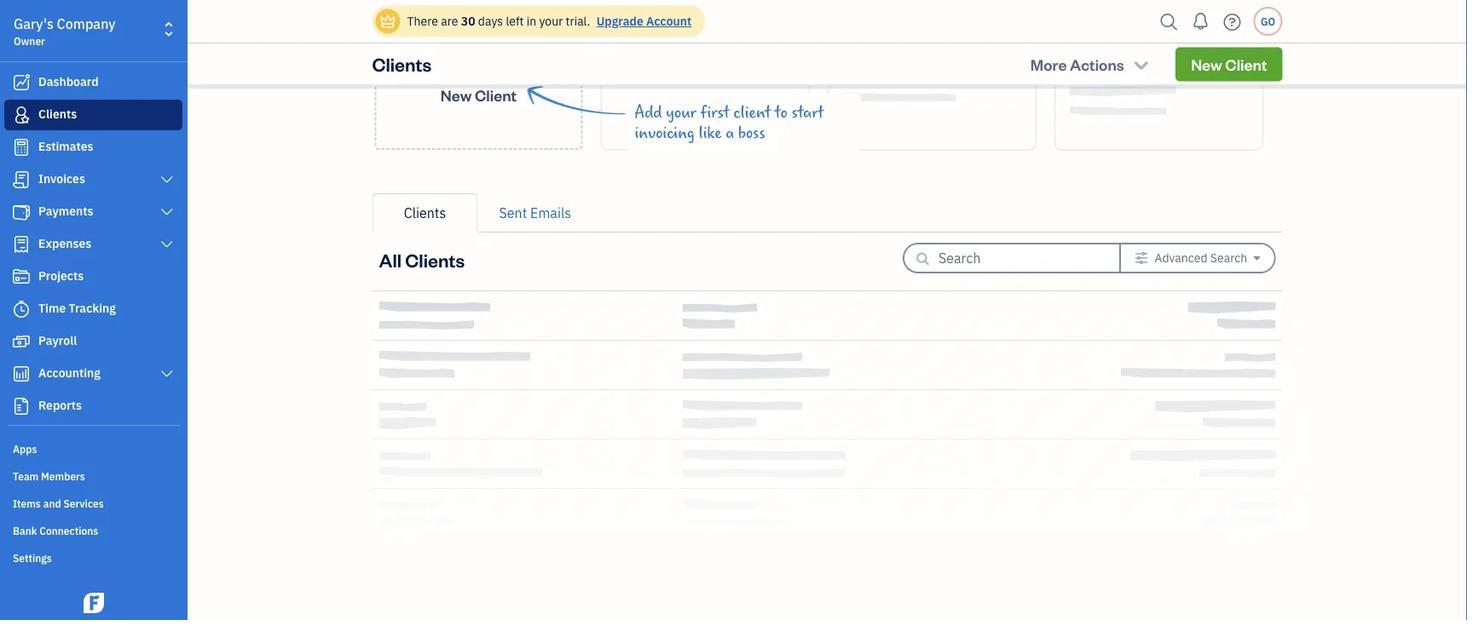Task type: locate. For each thing, give the bounding box(es) containing it.
team members
[[13, 470, 85, 483]]

1 horizontal spatial client
[[1225, 54, 1267, 74]]

team members link
[[4, 463, 182, 489]]

2 chevron large down image from the top
[[159, 238, 175, 252]]

there
[[407, 13, 438, 29]]

invoices
[[38, 171, 85, 187]]

more actions button
[[1015, 47, 1166, 81]]

left
[[506, 13, 524, 29]]

gary's company owner
[[14, 15, 116, 48]]

a
[[726, 124, 734, 142]]

2 chevron large down image from the top
[[159, 367, 175, 381]]

clients up estimates
[[38, 106, 77, 122]]

clients link down the dashboard link at left top
[[4, 100, 182, 130]]

settings link
[[4, 545, 182, 570]]

there are 30 days left in your trial. upgrade account
[[407, 13, 692, 29]]

time tracking
[[38, 301, 116, 316]]

bank connections link
[[4, 518, 182, 543]]

new down "are"
[[441, 85, 472, 105]]

1 horizontal spatial new client link
[[1176, 47, 1283, 81]]

chevron large down image inside expenses link
[[159, 238, 175, 252]]

chevron large down image
[[159, 173, 175, 187], [159, 238, 175, 252]]

0 vertical spatial chevron large down image
[[159, 173, 175, 187]]

invoices link
[[4, 165, 182, 195]]

account
[[646, 13, 692, 29]]

new
[[1191, 54, 1222, 74], [441, 85, 472, 105]]

settings
[[13, 552, 52, 565]]

trial.
[[566, 13, 590, 29]]

1 horizontal spatial your
[[666, 103, 697, 122]]

clients link up all clients
[[372, 194, 478, 233]]

1 horizontal spatial new
[[1191, 54, 1222, 74]]

your up invoicing
[[666, 103, 697, 122]]

items and services
[[13, 497, 104, 511]]

reports link
[[4, 391, 182, 422]]

sent
[[499, 204, 527, 222]]

0 vertical spatial your
[[539, 13, 563, 29]]

members
[[41, 470, 85, 483]]

company
[[57, 15, 116, 33]]

start
[[792, 103, 824, 122]]

new client link
[[375, 9, 583, 150], [1176, 47, 1283, 81]]

apps link
[[4, 436, 182, 461]]

your right in on the top of the page
[[539, 13, 563, 29]]

are
[[441, 13, 458, 29]]

0 vertical spatial chevron large down image
[[159, 205, 175, 219]]

1 chevron large down image from the top
[[159, 205, 175, 219]]

client
[[1225, 54, 1267, 74], [475, 85, 517, 105]]

chevron large down image
[[159, 205, 175, 219], [159, 367, 175, 381]]

Search text field
[[939, 245, 1092, 272]]

chevron large down image down estimates link
[[159, 173, 175, 187]]

in
[[527, 13, 536, 29]]

and
[[43, 497, 61, 511]]

your
[[539, 13, 563, 29], [666, 103, 697, 122]]

notifications image
[[1187, 4, 1214, 38]]

estimate image
[[11, 139, 32, 156]]

dashboard
[[38, 74, 99, 90]]

client down go to help icon
[[1225, 54, 1267, 74]]

to
[[775, 103, 788, 122]]

chevron large down image up expenses link
[[159, 205, 175, 219]]

boss
[[738, 124, 765, 142]]

1 vertical spatial your
[[666, 103, 697, 122]]

invoicing
[[635, 124, 695, 142]]

chevron large down image up projects 'link'
[[159, 238, 175, 252]]

client
[[734, 103, 771, 122]]

reports
[[38, 398, 82, 413]]

freshbooks image
[[80, 593, 107, 614]]

new client down 30
[[441, 85, 517, 105]]

new down notifications icon
[[1191, 54, 1222, 74]]

go
[[1261, 14, 1275, 28]]

go to help image
[[1219, 9, 1246, 35]]

client down days
[[475, 85, 517, 105]]

1 vertical spatial chevron large down image
[[159, 238, 175, 252]]

0 horizontal spatial clients link
[[4, 100, 182, 130]]

advanced search button
[[1121, 245, 1274, 272]]

client image
[[11, 107, 32, 124]]

1 vertical spatial client
[[475, 85, 517, 105]]

dashboard link
[[4, 67, 182, 98]]

items and services link
[[4, 490, 182, 516]]

1 vertical spatial new
[[441, 85, 472, 105]]

30
[[461, 13, 475, 29]]

first
[[700, 103, 730, 122]]

chevron large down image for expenses
[[159, 238, 175, 252]]

main element
[[0, 0, 230, 621]]

chevron large down image down payroll link
[[159, 367, 175, 381]]

chevrondown image
[[1132, 55, 1151, 73]]

clients
[[372, 52, 432, 76], [38, 106, 77, 122], [404, 204, 446, 222], [405, 248, 465, 272]]

1 vertical spatial chevron large down image
[[159, 367, 175, 381]]

projects link
[[4, 262, 182, 292]]

connections
[[39, 524, 98, 538]]

accounting link
[[4, 359, 182, 390]]

chevron large down image inside accounting link
[[159, 367, 175, 381]]

timer image
[[11, 301, 32, 318]]

sent emails
[[499, 204, 571, 222]]

1 chevron large down image from the top
[[159, 173, 175, 187]]

1 vertical spatial clients link
[[372, 194, 478, 233]]

0 vertical spatial new
[[1191, 54, 1222, 74]]

clients down crown image
[[372, 52, 432, 76]]

0 vertical spatial clients link
[[4, 100, 182, 130]]

your inside add your first client to start invoicing like a boss
[[666, 103, 697, 122]]

new client down go to help icon
[[1191, 54, 1267, 74]]

0 vertical spatial new client
[[1191, 54, 1267, 74]]

0 horizontal spatial new client
[[441, 85, 517, 105]]

clients link
[[4, 100, 182, 130], [372, 194, 478, 233]]

estimates link
[[4, 132, 182, 163]]

new client
[[1191, 54, 1267, 74], [441, 85, 517, 105]]

1 horizontal spatial clients link
[[372, 194, 478, 233]]

go button
[[1254, 7, 1283, 36]]

emails
[[530, 204, 571, 222]]

search
[[1210, 250, 1247, 266]]



Task type: describe. For each thing, give the bounding box(es) containing it.
payment image
[[11, 204, 32, 221]]

gary's
[[14, 15, 54, 33]]

expenses link
[[4, 229, 182, 260]]

payroll
[[38, 333, 77, 349]]

actions
[[1070, 54, 1124, 74]]

chart image
[[11, 366, 32, 383]]

chevron large down image for payments
[[159, 205, 175, 219]]

settings image
[[1135, 252, 1149, 265]]

payments
[[38, 203, 93, 219]]

team
[[13, 470, 39, 483]]

more actions
[[1031, 54, 1124, 74]]

caretdown image
[[1254, 252, 1261, 265]]

add
[[635, 103, 662, 122]]

all
[[379, 248, 402, 272]]

owner
[[14, 34, 45, 48]]

report image
[[11, 398, 32, 415]]

more
[[1031, 54, 1067, 74]]

advanced
[[1155, 250, 1208, 266]]

expenses
[[38, 236, 91, 252]]

0 horizontal spatial client
[[475, 85, 517, 105]]

1 vertical spatial new client
[[441, 85, 517, 105]]

tracking
[[69, 301, 116, 316]]

all clients
[[379, 248, 465, 272]]

0 horizontal spatial new
[[441, 85, 472, 105]]

crown image
[[379, 12, 397, 30]]

search image
[[1156, 9, 1183, 35]]

0 horizontal spatial new client link
[[375, 9, 583, 150]]

payroll link
[[4, 327, 182, 357]]

clients inside main "element"
[[38, 106, 77, 122]]

time
[[38, 301, 66, 316]]

clients up all clients
[[404, 204, 446, 222]]

0 horizontal spatial your
[[539, 13, 563, 29]]

sent emails link
[[478, 194, 593, 233]]

apps
[[13, 442, 37, 456]]

invoice image
[[11, 171, 32, 188]]

bank connections
[[13, 524, 98, 538]]

services
[[63, 497, 104, 511]]

projects
[[38, 268, 84, 284]]

1 horizontal spatial new client
[[1191, 54, 1267, 74]]

days
[[478, 13, 503, 29]]

items
[[13, 497, 41, 511]]

0 vertical spatial client
[[1225, 54, 1267, 74]]

money image
[[11, 333, 32, 350]]

chevron large down image for accounting
[[159, 367, 175, 381]]

accounting
[[38, 365, 101, 381]]

estimates
[[38, 139, 93, 154]]

chevron large down image for invoices
[[159, 173, 175, 187]]

dashboard image
[[11, 74, 32, 91]]

upgrade account link
[[593, 13, 692, 29]]

payments link
[[4, 197, 182, 228]]

project image
[[11, 269, 32, 286]]

expense image
[[11, 236, 32, 253]]

add your first client to start invoicing like a boss
[[635, 103, 824, 142]]

bank
[[13, 524, 37, 538]]

advanced search
[[1155, 250, 1247, 266]]

upgrade
[[597, 13, 643, 29]]

time tracking link
[[4, 294, 182, 325]]

like
[[699, 124, 722, 142]]

clients right all
[[405, 248, 465, 272]]



Task type: vqa. For each thing, say whether or not it's contained in the screenshot.
the Payroll inside the Import Payroll Information Authorize FreshBooks to retrieve your payroll information from Gusto and display it on this page.
no



